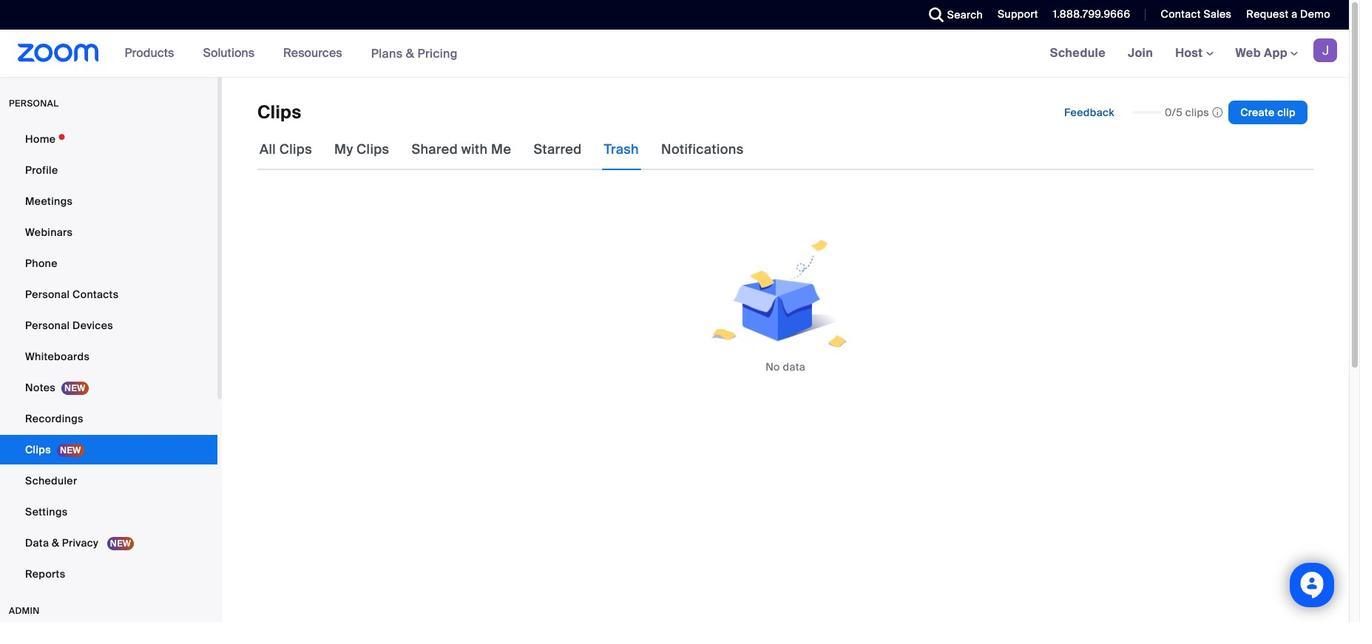 Task type: vqa. For each thing, say whether or not it's contained in the screenshot.
data
yes



Task type: locate. For each thing, give the bounding box(es) containing it.
schedule link
[[1039, 30, 1117, 77]]

& for pricing
[[406, 45, 414, 61]]

0/5 clips application
[[1132, 105, 1223, 120]]

solutions button
[[203, 30, 261, 77]]

1 horizontal spatial &
[[406, 45, 414, 61]]

shared with me tab
[[409, 129, 514, 170]]

feedback button
[[1053, 101, 1127, 124]]

create
[[1241, 106, 1275, 119]]

plans
[[371, 45, 403, 61]]

personal contacts
[[25, 288, 119, 301]]

request
[[1247, 7, 1289, 21]]

1 personal from the top
[[25, 288, 70, 301]]

no data
[[766, 361, 805, 374]]

scheduler link
[[0, 466, 217, 496]]

personal inside 'link'
[[25, 319, 70, 332]]

all clips tab
[[257, 129, 314, 170]]

personal down phone
[[25, 288, 70, 301]]

1 vertical spatial &
[[52, 536, 59, 550]]

support link
[[987, 0, 1042, 30], [998, 7, 1038, 21]]

demo
[[1300, 7, 1331, 21]]

request a demo
[[1247, 7, 1331, 21]]

request a demo link
[[1236, 0, 1349, 30], [1247, 7, 1331, 21]]

whiteboards link
[[0, 342, 217, 371]]

web
[[1236, 45, 1261, 61]]

pricing
[[418, 45, 458, 61]]

2 personal from the top
[[25, 319, 70, 332]]

personal
[[25, 288, 70, 301], [25, 319, 70, 332]]

search
[[947, 8, 983, 21]]

banner
[[0, 30, 1349, 78]]

& right the 'data'
[[52, 536, 59, 550]]

notes
[[25, 381, 55, 394]]

whiteboards
[[25, 350, 90, 363]]

tabs of clips tab list
[[257, 129, 746, 170]]

create clip button
[[1229, 101, 1308, 124]]

clips
[[257, 101, 301, 124], [279, 141, 312, 158], [357, 141, 389, 158], [25, 443, 51, 456]]

webinars link
[[0, 217, 217, 247]]

my
[[334, 141, 353, 158]]

& right plans
[[406, 45, 414, 61]]

& inside "product information" navigation
[[406, 45, 414, 61]]

0 vertical spatial &
[[406, 45, 414, 61]]

trash
[[604, 141, 639, 158]]

admin
[[9, 605, 40, 617]]

contact sales
[[1161, 7, 1232, 21]]

schedule
[[1050, 45, 1106, 61]]

clips right "my" at the top left
[[357, 141, 389, 158]]

privacy
[[62, 536, 98, 550]]

phone link
[[0, 249, 217, 278]]

1 vertical spatial personal
[[25, 319, 70, 332]]

solutions
[[203, 45, 255, 61]]

home link
[[0, 124, 217, 154]]

starred
[[534, 141, 582, 158]]

personal up whiteboards
[[25, 319, 70, 332]]

no
[[766, 361, 780, 374]]

personal contacts link
[[0, 280, 217, 309]]

feedback
[[1064, 106, 1115, 119]]

&
[[406, 45, 414, 61], [52, 536, 59, 550]]

1.888.799.9666 button
[[1042, 0, 1134, 30], [1053, 7, 1131, 21]]

meetings link
[[0, 186, 217, 216]]

plans & pricing link
[[371, 45, 458, 61], [371, 45, 458, 61]]

app
[[1264, 45, 1288, 61]]

web app button
[[1236, 45, 1298, 61]]

0 vertical spatial personal
[[25, 288, 70, 301]]

personal for personal devices
[[25, 319, 70, 332]]

& inside data & privacy link
[[52, 536, 59, 550]]

personal menu menu
[[0, 124, 217, 590]]

contact sales link
[[1150, 0, 1236, 30], [1161, 7, 1232, 21]]

meetings navigation
[[1039, 30, 1349, 78]]

data & privacy
[[25, 536, 101, 550]]

data
[[783, 361, 805, 374]]

profile link
[[0, 155, 217, 185]]

recordings link
[[0, 404, 217, 433]]

web app
[[1236, 45, 1288, 61]]

1.888.799.9666
[[1053, 7, 1131, 21]]

banner containing products
[[0, 30, 1349, 78]]

clips up scheduler
[[25, 443, 51, 456]]

0 horizontal spatial &
[[52, 536, 59, 550]]



Task type: describe. For each thing, give the bounding box(es) containing it.
clip
[[1278, 106, 1296, 119]]

all
[[260, 141, 276, 158]]

contact
[[1161, 7, 1201, 21]]

0/5
[[1165, 106, 1183, 119]]

me
[[491, 141, 511, 158]]

shared
[[412, 141, 458, 158]]

webinars
[[25, 226, 73, 239]]

contacts
[[73, 288, 119, 301]]

scheduler
[[25, 474, 77, 487]]

clips right all
[[279, 141, 312, 158]]

join
[[1128, 45, 1153, 61]]

profile picture image
[[1314, 38, 1337, 62]]

sales
[[1204, 7, 1232, 21]]

personal devices link
[[0, 311, 217, 340]]

all clips
[[260, 141, 312, 158]]

search button
[[918, 0, 987, 30]]

with
[[461, 141, 488, 158]]

data & privacy link
[[0, 528, 217, 558]]

join link
[[1117, 30, 1164, 77]]

product information navigation
[[114, 30, 469, 78]]

a
[[1292, 7, 1298, 21]]

personal
[[9, 98, 59, 109]]

data
[[25, 536, 49, 550]]

reports link
[[0, 559, 217, 589]]

my clips
[[334, 141, 389, 158]]

plans & pricing
[[371, 45, 458, 61]]

host button
[[1175, 45, 1214, 61]]

& for privacy
[[52, 536, 59, 550]]

resources button
[[283, 30, 349, 77]]

clips inside personal menu menu
[[25, 443, 51, 456]]

zoom logo image
[[18, 44, 99, 62]]

devices
[[73, 319, 113, 332]]

profile
[[25, 163, 58, 177]]

products button
[[125, 30, 181, 77]]

phone
[[25, 257, 58, 270]]

resources
[[283, 45, 342, 61]]

personal for personal contacts
[[25, 288, 70, 301]]

clips up all clips
[[257, 101, 301, 124]]

support
[[998, 7, 1038, 21]]

trash tab
[[602, 129, 641, 170]]

0/5 clips
[[1165, 106, 1210, 119]]

host
[[1175, 45, 1206, 61]]

clips
[[1186, 106, 1210, 119]]

recordings
[[25, 412, 83, 425]]

notes link
[[0, 373, 217, 402]]

clips link
[[0, 435, 217, 465]]

meetings
[[25, 195, 73, 208]]

shared with me
[[412, 141, 511, 158]]

reports
[[25, 567, 65, 581]]

settings link
[[0, 497, 217, 527]]

products
[[125, 45, 174, 61]]

settings
[[25, 505, 68, 519]]

notifications
[[661, 141, 744, 158]]

create clip
[[1241, 106, 1296, 119]]

personal devices
[[25, 319, 113, 332]]

my clips tab
[[332, 129, 392, 170]]

home
[[25, 132, 56, 146]]

starred tab
[[531, 129, 584, 170]]



